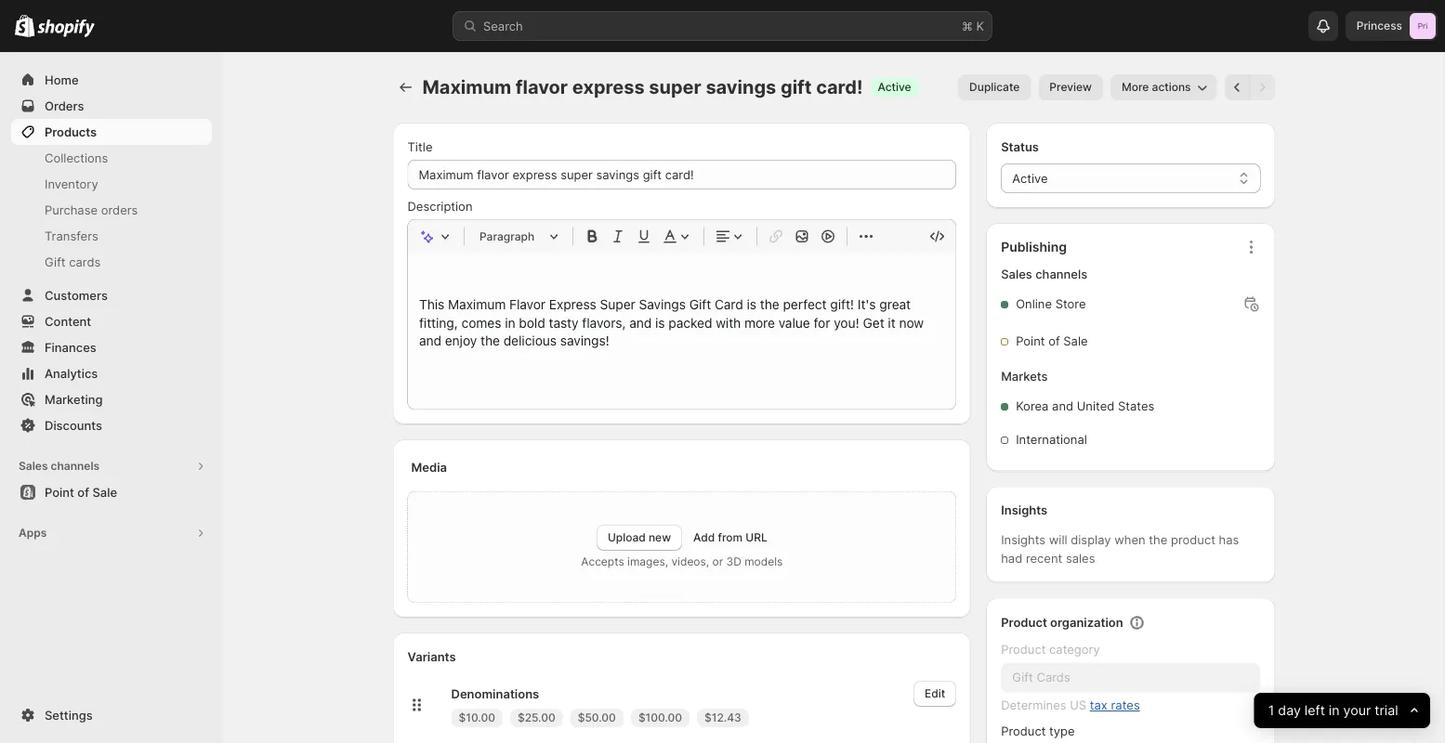 Task type: describe. For each thing, give the bounding box(es) containing it.
active for status
[[1013, 171, 1048, 185]]

or
[[713, 556, 723, 569]]

1 horizontal spatial sales channels
[[1001, 267, 1088, 282]]

princess
[[1357, 19, 1403, 33]]

preview button
[[1039, 74, 1104, 100]]

in
[[1330, 703, 1340, 719]]

product for product type
[[1001, 725, 1046, 739]]

accepts
[[581, 556, 624, 569]]

recent
[[1026, 552, 1063, 566]]

orders
[[101, 203, 138, 217]]

international
[[1016, 433, 1088, 447]]

models
[[745, 556, 783, 569]]

sale inside button
[[92, 485, 117, 500]]

display
[[1071, 533, 1111, 548]]

product organization
[[1001, 616, 1124, 630]]

the
[[1149, 533, 1168, 548]]

preview
[[1050, 80, 1092, 94]]

url
[[746, 531, 768, 545]]

denominations
[[451, 687, 539, 701]]

determines us tax rates
[[1001, 699, 1140, 713]]

trial
[[1376, 703, 1399, 719]]

markets
[[1001, 370, 1048, 384]]

insights for insights will display when the product has had recent sales
[[1001, 533, 1046, 548]]

next image
[[1254, 78, 1272, 97]]

products link
[[11, 119, 212, 145]]

customers link
[[11, 283, 212, 309]]

$100.00
[[639, 712, 682, 725]]

search
[[483, 19, 523, 33]]

analytics link
[[11, 361, 212, 387]]

had
[[1001, 552, 1023, 566]]

korea and united states
[[1016, 399, 1155, 414]]

1 horizontal spatial point of sale
[[1016, 334, 1088, 349]]

$10.00
[[459, 712, 495, 725]]

your
[[1344, 703, 1372, 719]]

princess image
[[1410, 13, 1436, 39]]

⌘ k
[[962, 19, 985, 33]]

gift cards link
[[11, 249, 212, 275]]

duplicate button
[[959, 74, 1031, 100]]

customers
[[45, 288, 108, 303]]

0 vertical spatial of
[[1049, 334, 1060, 349]]

left
[[1305, 703, 1326, 719]]

add from url
[[694, 531, 768, 545]]

of inside button
[[77, 485, 89, 500]]

images,
[[628, 556, 668, 569]]

flavor
[[516, 76, 568, 99]]

content
[[45, 314, 91, 329]]

store
[[1056, 297, 1086, 311]]

cards
[[69, 255, 101, 269]]

sales channels button
[[11, 454, 212, 480]]

⌘
[[962, 19, 973, 33]]

upload new button
[[597, 525, 682, 551]]

1 horizontal spatial shopify image
[[37, 19, 95, 38]]

upload
[[608, 531, 646, 545]]

edit
[[925, 688, 946, 701]]

sales inside button
[[19, 460, 48, 473]]

paragraph button
[[472, 225, 565, 248]]

k
[[977, 19, 985, 33]]

product for product organization
[[1001, 616, 1048, 630]]

analytics
[[45, 366, 98, 381]]

super
[[649, 76, 702, 99]]

collections link
[[11, 145, 212, 171]]

finances
[[45, 340, 96, 355]]

maximum
[[423, 76, 512, 99]]

and
[[1052, 399, 1074, 414]]

transfers
[[45, 229, 98, 243]]

type
[[1050, 725, 1075, 739]]

discounts
[[45, 418, 102, 433]]

purchase orders
[[45, 203, 138, 217]]

product type
[[1001, 725, 1075, 739]]

gift
[[781, 76, 812, 99]]

$25.00
[[518, 712, 556, 725]]

transfers link
[[11, 223, 212, 249]]

united
[[1077, 399, 1115, 414]]

point of sale link
[[11, 480, 212, 506]]

new
[[649, 531, 671, 545]]

savings
[[706, 76, 777, 99]]

settings link
[[11, 703, 212, 729]]



Task type: locate. For each thing, give the bounding box(es) containing it.
active down the "status"
[[1013, 171, 1048, 185]]

0 vertical spatial point of sale
[[1016, 334, 1088, 349]]

0 vertical spatial sales channels
[[1001, 267, 1088, 282]]

1 vertical spatial insights
[[1001, 533, 1046, 548]]

1 vertical spatial point
[[45, 485, 74, 500]]

upload new
[[608, 531, 671, 545]]

publishing
[[1001, 239, 1067, 255]]

description
[[408, 199, 473, 213]]

1 horizontal spatial sales
[[1001, 267, 1033, 282]]

active
[[878, 80, 912, 94], [1013, 171, 1048, 185]]

0 horizontal spatial channels
[[51, 460, 100, 473]]

more actions
[[1122, 80, 1191, 94]]

point up apps
[[45, 485, 74, 500]]

of
[[1049, 334, 1060, 349], [77, 485, 89, 500]]

1 horizontal spatial of
[[1049, 334, 1060, 349]]

channels inside button
[[51, 460, 100, 473]]

home
[[45, 73, 79, 87]]

0 horizontal spatial point of sale
[[45, 485, 117, 500]]

purchase orders link
[[11, 197, 212, 223]]

states
[[1118, 399, 1155, 414]]

paragraph
[[480, 230, 535, 243]]

finances link
[[11, 335, 212, 361]]

will
[[1049, 533, 1068, 548]]

sale down store at top
[[1064, 334, 1088, 349]]

card!
[[816, 76, 863, 99]]

point
[[1016, 334, 1045, 349], [45, 485, 74, 500]]

active right card!
[[878, 80, 912, 94]]

duplicate
[[970, 80, 1020, 94]]

1 vertical spatial of
[[77, 485, 89, 500]]

inventory link
[[11, 171, 212, 197]]

point of sale down sales channels button
[[45, 485, 117, 500]]

tax
[[1090, 699, 1108, 713]]

product up product category
[[1001, 616, 1048, 630]]

sales channels inside button
[[19, 460, 100, 473]]

organization
[[1051, 616, 1124, 630]]

collections
[[45, 151, 108, 165]]

point of sale down "online store"
[[1016, 334, 1088, 349]]

point of sale button
[[0, 480, 223, 506]]

Product category text field
[[1001, 663, 1261, 693]]

marketing link
[[11, 387, 212, 413]]

from
[[718, 531, 743, 545]]

of down "online store"
[[1049, 334, 1060, 349]]

rates
[[1111, 699, 1140, 713]]

0 horizontal spatial sales channels
[[19, 460, 100, 473]]

insights for insights
[[1001, 503, 1048, 518]]

gift cards
[[45, 255, 101, 269]]

gift
[[45, 255, 66, 269]]

0 horizontal spatial of
[[77, 485, 89, 500]]

status
[[1001, 139, 1039, 154]]

us
[[1070, 699, 1087, 713]]

1 vertical spatial product
[[1001, 643, 1046, 657]]

sales
[[1001, 267, 1033, 282], [19, 460, 48, 473]]

1 vertical spatial point of sale
[[45, 485, 117, 500]]

1 horizontal spatial point
[[1016, 334, 1045, 349]]

0 vertical spatial sales
[[1001, 267, 1033, 282]]

product category
[[1001, 643, 1101, 657]]

express
[[572, 76, 645, 99]]

0 horizontal spatial shopify image
[[15, 14, 35, 37]]

1
[[1269, 703, 1275, 719]]

3 product from the top
[[1001, 725, 1046, 739]]

$12.43
[[705, 712, 742, 725]]

orders
[[45, 99, 84, 113]]

when
[[1115, 533, 1146, 548]]

more
[[1122, 80, 1150, 94]]

1 vertical spatial sales channels
[[19, 460, 100, 473]]

1 horizontal spatial channels
[[1036, 267, 1088, 282]]

online store
[[1016, 297, 1086, 311]]

online
[[1016, 297, 1052, 311]]

products
[[45, 125, 97, 139]]

sale down sales channels button
[[92, 485, 117, 500]]

of down sales channels button
[[77, 485, 89, 500]]

sales channels down discounts
[[19, 460, 100, 473]]

sales channels down publishing on the right of the page
[[1001, 267, 1088, 282]]

channels
[[1036, 267, 1088, 282], [51, 460, 100, 473]]

sales down publishing on the right of the page
[[1001, 267, 1033, 282]]

0 vertical spatial channels
[[1036, 267, 1088, 282]]

product
[[1171, 533, 1216, 548]]

shopify image
[[15, 14, 35, 37], [37, 19, 95, 38]]

Title text field
[[408, 160, 957, 190]]

1 vertical spatial channels
[[51, 460, 100, 473]]

0 vertical spatial sale
[[1064, 334, 1088, 349]]

1 vertical spatial sales
[[19, 460, 48, 473]]

day
[[1279, 703, 1302, 719]]

channels up store at top
[[1036, 267, 1088, 282]]

2 vertical spatial product
[[1001, 725, 1046, 739]]

0 horizontal spatial point
[[45, 485, 74, 500]]

point inside button
[[45, 485, 74, 500]]

marketing
[[45, 392, 103, 407]]

1 vertical spatial active
[[1013, 171, 1048, 185]]

1 day left in your trial button
[[1255, 694, 1431, 729]]

1 insights from the top
[[1001, 503, 1048, 518]]

point up markets
[[1016, 334, 1045, 349]]

active for maximum flavor express super savings gift card!
[[878, 80, 912, 94]]

1 horizontal spatial sale
[[1064, 334, 1088, 349]]

0 horizontal spatial sale
[[92, 485, 117, 500]]

point of sale inside button
[[45, 485, 117, 500]]

purchase
[[45, 203, 98, 217]]

apps button
[[11, 521, 212, 547]]

determines
[[1001, 699, 1067, 713]]

0 horizontal spatial active
[[878, 80, 912, 94]]

$50.00
[[578, 712, 616, 725]]

add
[[694, 531, 715, 545]]

orders link
[[11, 93, 212, 119]]

insights inside 'insights will display when the product has had recent sales'
[[1001, 533, 1046, 548]]

tax rates link
[[1090, 699, 1140, 713]]

sales channels
[[1001, 267, 1088, 282], [19, 460, 100, 473]]

0 vertical spatial product
[[1001, 616, 1048, 630]]

0 vertical spatial point
[[1016, 334, 1045, 349]]

0 vertical spatial insights
[[1001, 503, 1048, 518]]

1 product from the top
[[1001, 616, 1048, 630]]

1 day left in your trial
[[1269, 703, 1399, 719]]

accepts images, videos, or 3d models
[[581, 556, 783, 569]]

add from url button
[[694, 531, 768, 545]]

home link
[[11, 67, 212, 93]]

sales down discounts
[[19, 460, 48, 473]]

1 vertical spatial sale
[[92, 485, 117, 500]]

3d
[[727, 556, 742, 569]]

media
[[411, 460, 447, 475]]

category
[[1050, 643, 1101, 657]]

apps
[[19, 527, 47, 540]]

has
[[1219, 533, 1240, 548]]

0 vertical spatial active
[[878, 80, 912, 94]]

2 insights from the top
[[1001, 533, 1046, 548]]

variants
[[408, 650, 456, 664]]

videos,
[[672, 556, 710, 569]]

0 horizontal spatial sales
[[19, 460, 48, 473]]

korea
[[1016, 399, 1049, 414]]

1 horizontal spatial active
[[1013, 171, 1048, 185]]

product for product category
[[1001, 643, 1046, 657]]

product down determines
[[1001, 725, 1046, 739]]

channels down discounts
[[51, 460, 100, 473]]

maximum flavor express super savings gift card!
[[423, 76, 863, 99]]

product down the product organization
[[1001, 643, 1046, 657]]

sales
[[1066, 552, 1096, 566]]

product
[[1001, 616, 1048, 630], [1001, 643, 1046, 657], [1001, 725, 1046, 739]]

2 product from the top
[[1001, 643, 1046, 657]]



Task type: vqa. For each thing, say whether or not it's contained in the screenshot.
Upload new Button
yes



